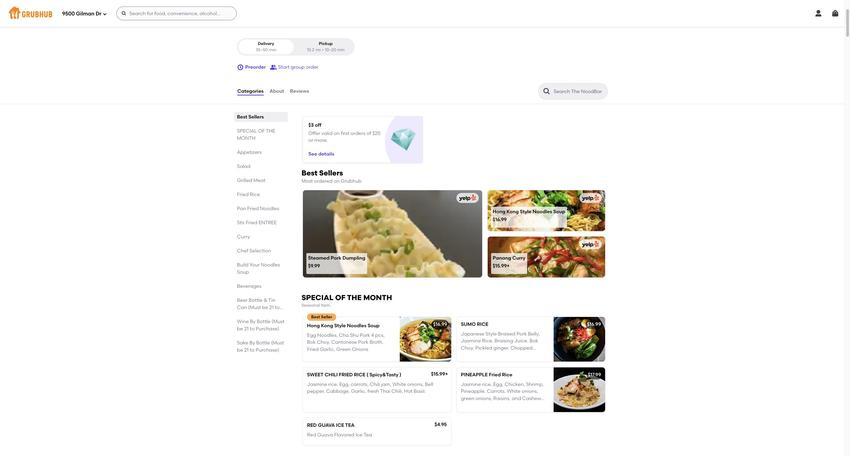 Task type: locate. For each thing, give the bounding box(es) containing it.
garlic,
[[320, 346, 335, 352], [351, 389, 367, 394]]

rice,
[[482, 338, 494, 344]]

appetizers
[[237, 149, 262, 155]]

promo image
[[391, 127, 416, 153]]

0 vertical spatial $15.99
[[493, 263, 507, 269]]

(must right can
[[248, 305, 261, 311]]

chef
[[237, 248, 248, 254]]

white inside jasmine rice, egg, carrots, chili jam, white onions, bell pepper, cabbage, garlic, fresh thai chili, hot basil.
[[393, 382, 406, 388]]

month for special of the month seasonal item.
[[363, 293, 392, 302]]

0 vertical spatial hong
[[493, 209, 506, 215]]

by right sake
[[250, 340, 255, 346]]

soup for hong kong style noodles soup $16.99
[[553, 209, 565, 215]]

1 horizontal spatial month
[[363, 293, 392, 302]]

sellers inside best sellers most ordered on grubhub
[[319, 169, 343, 177]]

purchase) inside 'sake by bottle (must be 21 to purchase)'
[[256, 347, 279, 353]]

bottle
[[249, 298, 263, 303], [257, 319, 271, 325], [256, 340, 270, 346]]

2 horizontal spatial $16.99
[[587, 321, 601, 327]]

stir fried entree tab
[[237, 219, 285, 226]]

0 vertical spatial on
[[334, 130, 340, 136]]

sellers inside best sellers tab
[[248, 114, 264, 120]]

to up 'sake by bottle (must be 21 to purchase)'
[[250, 326, 255, 332]]

order right correct
[[418, 22, 429, 27]]

time
[[360, 22, 369, 27]]

$15.99 inside panang curry $15.99 +
[[493, 263, 507, 269]]

boiled
[[486, 359, 501, 365]]

the inside special of the month seasonal item.
[[347, 293, 362, 302]]

raisins,
[[493, 396, 511, 401]]

to down tin
[[275, 305, 280, 311]]

green up soy
[[461, 352, 475, 358]]

kong for hong kong style noodles soup $16.99
[[507, 209, 519, 215]]

curry inside panang curry $15.99 +
[[512, 255, 526, 261]]

style inside hong kong style noodles soup $16.99
[[520, 209, 532, 215]]

bottle inside 'sake by bottle (must be 21 to purchase)'
[[256, 340, 270, 346]]

soup inside hong kong style noodles soup $16.99
[[553, 209, 565, 215]]

sellers up the special of the month
[[248, 114, 264, 120]]

1 vertical spatial best
[[302, 169, 318, 177]]

be
[[262, 305, 268, 311], [237, 326, 243, 332], [237, 347, 243, 353]]

0 horizontal spatial style
[[334, 323, 346, 329]]

0 horizontal spatial garlic,
[[320, 346, 335, 352]]

fried
[[339, 372, 353, 378]]

bottle down the wine by bottle (must be 21 to purchase) tab
[[256, 340, 270, 346]]

correct order
[[402, 22, 429, 27]]

fried up pan
[[237, 192, 249, 198]]

min right 10–20
[[337, 47, 345, 52]]

0 horizontal spatial rice
[[354, 372, 365, 378]]

21 inside 'sake by bottle (must be 21 to purchase)'
[[244, 347, 249, 353]]

bok down egg
[[307, 340, 316, 345]]

wine by bottle (must be 21 to purchase) tab
[[237, 318, 285, 333]]

of up hong kong style noodles soup
[[335, 293, 345, 302]]

9500
[[62, 11, 75, 17]]

egg, inside 'jasmine rice, egg, chicken,  shrimp, pineapple, carrots, white onions, green onions, raisins, and cashew nuts.'
[[493, 382, 504, 388]]

1 horizontal spatial curry
[[512, 255, 526, 261]]

1 vertical spatial kong
[[321, 323, 333, 329]]

rice, for chili
[[328, 382, 338, 388]]

1 vertical spatial style
[[334, 323, 346, 329]]

be inside 'sake by bottle (must be 21 to purchase)'
[[237, 347, 243, 353]]

panang curry $15.99 +
[[493, 255, 526, 269]]

9500 gilman dr
[[62, 11, 101, 17]]

valid
[[322, 130, 333, 136]]

1 vertical spatial +
[[445, 371, 448, 377]]

curry
[[237, 234, 250, 240], [512, 255, 526, 261]]

1 vertical spatial order
[[306, 64, 318, 70]]

35–50
[[256, 47, 268, 52]]

green inside 'jasmine rice, egg, chicken,  shrimp, pineapple, carrots, white onions, green onions, raisins, and cashew nuts.'
[[461, 396, 475, 401]]

preorder
[[245, 64, 266, 70]]

bok inside egg noodles, cha shu pork 4 pcs, bok choy, cantonese pork broth, fried garlic, green onions
[[307, 340, 316, 345]]

rice, up cabbage,
[[328, 382, 338, 388]]

bottle down the beer bottle & tin can (must be 21 to purchase) tab
[[257, 319, 271, 325]]

2 min from the left
[[337, 47, 345, 52]]

fresh
[[368, 389, 379, 394]]

on right ordered
[[334, 178, 340, 184]]

0 vertical spatial by
[[250, 319, 256, 325]]

sake
[[237, 340, 248, 346]]

rice, for fried
[[482, 382, 492, 388]]

grilled meat tab
[[237, 177, 285, 184]]

1 vertical spatial soup
[[237, 269, 249, 275]]

beer bottle & tin can (must be 21 to purchase) tab
[[237, 297, 285, 318]]

ratings
[[282, 21, 298, 27]]

pan fried noodles tab
[[237, 205, 285, 212]]

noodles inside build your noodles soup
[[261, 262, 280, 268]]

rice, inside jasmine rice, egg, carrots, chili jam, white onions, bell pepper, cabbage, garlic, fresh thai chili, hot basil.
[[328, 382, 338, 388]]

more.
[[314, 137, 328, 143]]

0 horizontal spatial special
[[237, 128, 257, 134]]

be down wine
[[237, 326, 243, 332]]

the for special of the month
[[266, 128, 275, 134]]

1 horizontal spatial choy,
[[461, 345, 474, 351]]

1 horizontal spatial $16.99
[[493, 217, 507, 223]]

1 horizontal spatial garlic,
[[351, 389, 367, 394]]

0 vertical spatial +
[[507, 263, 510, 269]]

0 horizontal spatial +
[[445, 371, 448, 377]]

+ left pineapple
[[445, 371, 448, 377]]

purchase) down the wine by bottle (must be 21 to purchase) tab
[[256, 347, 279, 353]]

best left seller
[[311, 315, 320, 319]]

$15.99 up the bell
[[431, 371, 445, 377]]

1 horizontal spatial of
[[335, 293, 345, 302]]

2 egg, from the left
[[493, 382, 504, 388]]

rice, inside 'jasmine rice, egg, chicken,  shrimp, pineapple, carrots, white onions, green onions, raisins, and cashew nuts.'
[[482, 382, 492, 388]]

0 vertical spatial sellers
[[248, 114, 264, 120]]

best sellers tab
[[237, 113, 285, 121]]

egg, up cabbage,
[[339, 382, 350, 388]]

sumo
[[461, 321, 476, 327]]

0 vertical spatial best
[[237, 114, 247, 120]]

special inside the special of the month
[[237, 128, 257, 134]]

kong inside hong kong style noodles soup $16.99
[[507, 209, 519, 215]]

1 horizontal spatial sellers
[[319, 169, 343, 177]]

(must down the wine by bottle (must be 21 to purchase) tab
[[271, 340, 284, 346]]

0 horizontal spatial rice,
[[328, 382, 338, 388]]

rice up chicken,
[[502, 372, 512, 378]]

0 horizontal spatial curry
[[237, 234, 250, 240]]

to down the wine by bottle (must be 21 to purchase) tab
[[250, 347, 255, 353]]

onions, up cashew
[[522, 389, 538, 394]]

garlic, down "carrots,"
[[351, 389, 367, 394]]

1 horizontal spatial style
[[486, 331, 497, 337]]

jasmine down japanese
[[461, 338, 481, 344]]

option group
[[237, 38, 355, 56]]

)
[[400, 372, 401, 378]]

special
[[237, 128, 257, 134], [302, 293, 334, 302]]

(must down tin
[[272, 319, 285, 325]]

0 vertical spatial curry
[[237, 234, 250, 240]]

1 rice, from the left
[[328, 382, 338, 388]]

noodles inside tab
[[260, 206, 279, 212]]

month
[[237, 135, 256, 141], [363, 293, 392, 302]]

fried right stir at the top of the page
[[246, 220, 257, 226]]

1 horizontal spatial +
[[507, 263, 510, 269]]

0 vertical spatial garlic,
[[320, 346, 335, 352]]

the up hong kong style noodles soup
[[347, 293, 362, 302]]

onions, down pineapple,
[[476, 396, 492, 401]]

1 vertical spatial on
[[334, 178, 340, 184]]

cashew
[[522, 396, 541, 401]]

2 green from the top
[[461, 396, 475, 401]]

1 green from the top
[[461, 352, 475, 358]]

pickup 10.2 mi • 10–20 min
[[307, 41, 345, 52]]

pork right "steamed"
[[331, 255, 341, 261]]

1 min from the left
[[269, 47, 276, 52]]

21 down tin
[[269, 305, 274, 311]]

mi
[[316, 47, 321, 52]]

1 horizontal spatial white
[[507, 389, 521, 394]]

choy, up soy
[[461, 345, 474, 351]]

rice, down pineapple fried rice
[[482, 382, 492, 388]]

0 horizontal spatial kong
[[321, 323, 333, 329]]

1 vertical spatial 21
[[244, 326, 249, 332]]

1 horizontal spatial egg,
[[493, 382, 504, 388]]

1 horizontal spatial kong
[[507, 209, 519, 215]]

on left first on the left top of page
[[334, 130, 340, 136]]

2 vertical spatial soup
[[368, 323, 380, 329]]

best inside best sellers most ordered on grubhub
[[302, 169, 318, 177]]

month inside the special of the month
[[237, 135, 256, 141]]

subscription pass image
[[237, 12, 244, 17]]

bok down belly,
[[530, 338, 538, 344]]

2 vertical spatial purchase)
[[256, 347, 279, 353]]

0 horizontal spatial soup
[[237, 269, 249, 275]]

hot
[[404, 389, 413, 394]]

jasmine
[[461, 338, 481, 344], [307, 382, 327, 388], [461, 382, 481, 388]]

1 vertical spatial purchase)
[[256, 326, 279, 332]]

jam,
[[381, 382, 391, 388]]

0 horizontal spatial the
[[266, 128, 275, 134]]

1 vertical spatial white
[[507, 389, 521, 394]]

best inside tab
[[237, 114, 247, 120]]

fried inside egg noodles, cha shu pork 4 pcs, bok choy, cantonese pork broth, fried garlic, green onions
[[307, 346, 319, 352]]

1 horizontal spatial special
[[302, 293, 334, 302]]

1 vertical spatial hong
[[307, 323, 320, 329]]

0 vertical spatial rice
[[250, 192, 260, 198]]

pork left 4
[[360, 333, 370, 338]]

hong inside hong kong style noodles soup $16.99
[[493, 209, 506, 215]]

0 vertical spatial kong
[[507, 209, 519, 215]]

special up seasonal
[[302, 293, 334, 302]]

of down best sellers tab
[[258, 128, 265, 134]]

0 horizontal spatial order
[[306, 64, 318, 70]]

0 horizontal spatial min
[[269, 47, 276, 52]]

of inside special of the month seasonal item.
[[335, 293, 345, 302]]

curry tab
[[237, 233, 285, 240]]

on for sellers
[[334, 178, 340, 184]]

2 on from the top
[[334, 178, 340, 184]]

bok
[[530, 338, 538, 344], [307, 340, 316, 345]]

by right wine
[[250, 319, 256, 325]]

special for special of the month
[[237, 128, 257, 134]]

0 horizontal spatial bok
[[307, 340, 316, 345]]

bottle left "&" at the left bottom of page
[[249, 298, 263, 303]]

japanese style braised pork belly, jasmine rice, braising juice, bok choy, pickled ginger, chopped green onions, sesame seeds, whole soy sauce boiled egg.
[[461, 331, 545, 365]]

order right group
[[306, 64, 318, 70]]

delivery 35–50 min
[[256, 41, 276, 52]]

hong for hong kong style noodles soup
[[307, 323, 320, 329]]

pork up onions
[[358, 340, 369, 345]]

$15.99 down panang in the right of the page
[[493, 263, 507, 269]]

2 vertical spatial to
[[250, 347, 255, 353]]

start group order
[[278, 64, 318, 70]]

special of the month
[[237, 128, 275, 141]]

+ down panang in the right of the page
[[507, 263, 510, 269]]

rice
[[477, 321, 488, 327], [354, 372, 365, 378]]

1 horizontal spatial rice,
[[482, 382, 492, 388]]

0 vertical spatial green
[[461, 352, 475, 358]]

1 vertical spatial special
[[302, 293, 334, 302]]

pickled
[[475, 345, 492, 351]]

red
[[307, 422, 317, 428]]

0 horizontal spatial hong
[[307, 323, 320, 329]]

order inside start group order button
[[306, 64, 318, 70]]

1 on from the top
[[334, 130, 340, 136]]

build your noodles soup tab
[[237, 261, 285, 276]]

braised
[[498, 331, 516, 337]]

purchase) up sake by bottle (must be 21 to purchase) tab
[[256, 326, 279, 332]]

broth,
[[370, 340, 383, 345]]

correct
[[402, 22, 417, 27]]

2 vertical spatial bottle
[[256, 340, 270, 346]]

0 vertical spatial white
[[393, 382, 406, 388]]

0 vertical spatial soup
[[553, 209, 565, 215]]

2 vertical spatial 21
[[244, 347, 249, 353]]

2 rice, from the left
[[482, 382, 492, 388]]

1 egg, from the left
[[339, 382, 350, 388]]

1 vertical spatial month
[[363, 293, 392, 302]]

0 vertical spatial of
[[258, 128, 265, 134]]

0 horizontal spatial choy,
[[317, 340, 330, 345]]

21 down sake
[[244, 347, 249, 353]]

on inside $3 off offer valid on first orders of $20 or more.
[[334, 130, 340, 136]]

2 vertical spatial best
[[311, 315, 320, 319]]

$3
[[308, 122, 314, 128]]

0 horizontal spatial month
[[237, 135, 256, 141]]

style inside japanese style braised pork belly, jasmine rice, braising juice, bok choy, pickled ginger, chopped green onions, sesame seeds, whole soy sauce boiled egg.
[[486, 331, 497, 337]]

white down chicken,
[[507, 389, 521, 394]]

$17.99
[[588, 372, 601, 378]]

stir
[[237, 220, 245, 226]]

10.2
[[307, 47, 314, 52]]

build your noodles soup
[[237, 262, 280, 275]]

0 horizontal spatial of
[[258, 128, 265, 134]]

kong for hong kong style noodles soup
[[321, 323, 333, 329]]

the inside the special of the month
[[266, 128, 275, 134]]

purchase) up wine
[[237, 312, 261, 318]]

the
[[266, 128, 275, 134], [347, 293, 362, 302]]

curry right panang in the right of the page
[[512, 255, 526, 261]]

(must inside 'sake by bottle (must be 21 to purchase)'
[[271, 340, 284, 346]]

green inside japanese style braised pork belly, jasmine rice, braising juice, bok choy, pickled ginger, chopped green onions, sesame seeds, whole soy sauce boiled egg.
[[461, 352, 475, 358]]

best up the special of the month
[[237, 114, 247, 120]]

stir fried entree
[[237, 220, 277, 226]]

0 horizontal spatial egg,
[[339, 382, 350, 388]]

0 vertical spatial purchase)
[[237, 312, 261, 318]]

month for special of the month
[[237, 135, 256, 141]]

be down "&" at the left bottom of page
[[262, 305, 268, 311]]

1 horizontal spatial the
[[347, 293, 362, 302]]

tea
[[345, 422, 355, 428]]

0 vertical spatial rice
[[477, 321, 488, 327]]

curry up chef
[[237, 234, 250, 240]]

green up nuts.
[[461, 396, 475, 401]]

egg, up carrots,
[[493, 382, 504, 388]]

jasmine inside jasmine rice, egg, carrots, chili jam, white onions, bell pepper, cabbage, garlic, fresh thai chili, hot basil.
[[307, 382, 327, 388]]

on inside best sellers most ordered on grubhub
[[334, 178, 340, 184]]

1 vertical spatial to
[[250, 326, 255, 332]]

choy, down noodles,
[[317, 340, 330, 345]]

rice up pan fried noodles
[[250, 192, 260, 198]]

1 vertical spatial sellers
[[319, 169, 343, 177]]

egg
[[307, 333, 316, 338]]

fried
[[237, 192, 249, 198], [247, 206, 259, 212], [246, 220, 257, 226], [307, 346, 319, 352], [489, 372, 501, 378]]

0 vertical spatial the
[[266, 128, 275, 134]]

carrots,
[[351, 382, 369, 388]]

hong for hong kong style noodles soup $16.99
[[493, 209, 506, 215]]

best sellers most ordered on grubhub
[[302, 169, 362, 184]]

white
[[393, 382, 406, 388], [507, 389, 521, 394]]

pineapple fried rice image
[[554, 367, 605, 412]]

1 horizontal spatial bok
[[530, 338, 538, 344]]

garlic, down noodles,
[[320, 346, 335, 352]]

1 horizontal spatial order
[[418, 22, 429, 27]]

0 vertical spatial style
[[520, 209, 532, 215]]

1 vertical spatial rice
[[354, 372, 365, 378]]

special down best sellers
[[237, 128, 257, 134]]

fried right pan
[[247, 206, 259, 212]]

jasmine up pepper,
[[307, 382, 327, 388]]

2 horizontal spatial soup
[[553, 209, 565, 215]]

pineapple
[[461, 372, 488, 378]]

egg, inside jasmine rice, egg, carrots, chili jam, white onions, bell pepper, cabbage, garlic, fresh thai chili, hot basil.
[[339, 382, 350, 388]]

fried for pan
[[247, 206, 259, 212]]

of inside the special of the month
[[258, 128, 265, 134]]

rice left the (
[[354, 372, 365, 378]]

choy, inside egg noodles, cha shu pork 4 pcs, bok choy, cantonese pork broth, fried garlic, green onions
[[317, 340, 330, 345]]

style for hong kong style noodles soup $16.99
[[520, 209, 532, 215]]

1 vertical spatial of
[[335, 293, 345, 302]]

white up chili,
[[393, 382, 406, 388]]

of
[[258, 128, 265, 134], [335, 293, 345, 302]]

sellers up ordered
[[319, 169, 343, 177]]

steamed pork dumpling $9.99
[[308, 255, 365, 269]]

noodles inside hong kong style noodles soup $16.99
[[533, 209, 552, 215]]

month inside special of the month seasonal item.
[[363, 293, 392, 302]]

rice up japanese
[[477, 321, 488, 327]]

svg image
[[831, 9, 840, 18], [121, 11, 127, 16], [103, 12, 107, 16], [237, 64, 244, 71]]

see details
[[308, 151, 334, 157]]

95
[[390, 21, 396, 27]]

sellers for best sellers
[[248, 114, 264, 120]]

be down sake
[[237, 347, 243, 353]]

1 vertical spatial curry
[[512, 255, 526, 261]]

Search The NoodBar search field
[[553, 88, 606, 95]]

21 down wine
[[244, 326, 249, 332]]

1 horizontal spatial $15.99
[[493, 263, 507, 269]]

fried down boiled
[[489, 372, 501, 378]]

pork up juice,
[[517, 331, 527, 337]]

jasmine for jasmine rice, egg, chicken,  shrimp, pineapple, carrots, white onions, green onions, raisins, and cashew nuts.
[[461, 382, 481, 388]]

onions, inside japanese style braised pork belly, jasmine rice, braising juice, bok choy, pickled ginger, chopped green onions, sesame seeds, whole soy sauce boiled egg.
[[476, 352, 492, 358]]

pickup
[[319, 41, 333, 46]]

onions, down pickled
[[476, 352, 492, 358]]

svg image inside the preorder "button"
[[237, 64, 244, 71]]

$9.99
[[308, 263, 320, 269]]

1 horizontal spatial min
[[337, 47, 345, 52]]

1 horizontal spatial soup
[[368, 323, 380, 329]]

1 vertical spatial by
[[250, 340, 255, 346]]

$15.99
[[493, 263, 507, 269], [431, 371, 445, 377]]

fried down egg
[[307, 346, 319, 352]]

best up most
[[302, 169, 318, 177]]

by inside beer bottle & tin can (must be 21 to purchase) wine by bottle (must be 21 to purchase)
[[250, 319, 256, 325]]

1 vertical spatial garlic,
[[351, 389, 367, 394]]

jasmine up pineapple,
[[461, 382, 481, 388]]

fried rice tab
[[237, 191, 285, 198]]

jasmine inside 'jasmine rice, egg, chicken,  shrimp, pineapple, carrots, white onions, green onions, raisins, and cashew nuts.'
[[461, 382, 481, 388]]

0 vertical spatial 21
[[269, 305, 274, 311]]

onions, up "basil."
[[407, 382, 424, 388]]

special inside special of the month seasonal item.
[[302, 293, 334, 302]]

min inside pickup 10.2 mi • 10–20 min
[[337, 47, 345, 52]]

kong
[[507, 209, 519, 215], [321, 323, 333, 329]]

1 vertical spatial $15.99
[[431, 371, 445, 377]]

2 vertical spatial style
[[486, 331, 497, 337]]

min down the delivery
[[269, 47, 276, 52]]

2 horizontal spatial style
[[520, 209, 532, 215]]

1 vertical spatial green
[[461, 396, 475, 401]]

guava
[[318, 422, 335, 428]]

yelp image
[[458, 195, 476, 201], [581, 195, 599, 201], [581, 241, 599, 248]]

the down best sellers tab
[[266, 128, 275, 134]]

see details button
[[308, 148, 334, 160]]

chef selection
[[237, 248, 271, 254]]

2 vertical spatial (must
[[271, 340, 284, 346]]

star icon image
[[237, 21, 244, 28], [244, 21, 251, 28], [251, 21, 258, 28], [258, 21, 265, 28], [265, 21, 271, 28], [265, 21, 271, 28]]

min inside delivery 35–50 min
[[269, 47, 276, 52]]

0 horizontal spatial $15.99
[[431, 371, 445, 377]]



Task type: describe. For each thing, give the bounding box(es) containing it.
curry inside curry tab
[[237, 234, 250, 240]]

salad tab
[[237, 163, 285, 170]]

yelp image for steamed pork dumpling
[[458, 195, 476, 201]]

0 horizontal spatial $16.99
[[433, 321, 447, 327]]

special of the month seasonal item.
[[302, 293, 392, 308]]

hong kong style noodles soup
[[307, 323, 380, 329]]

of for special of the month seasonal item.
[[335, 293, 345, 302]]

fried rice
[[237, 192, 260, 198]]

categories button
[[237, 79, 264, 104]]

onions, inside jasmine rice, egg, carrots, chili jam, white onions, bell pepper, cabbage, garlic, fresh thai chili, hot basil.
[[407, 382, 424, 388]]

sake by bottle (must be 21 to purchase)
[[237, 340, 284, 353]]

beverages tab
[[237, 283, 285, 290]]

see
[[308, 151, 317, 157]]

532 ratings
[[273, 21, 298, 27]]

1 vertical spatial be
[[237, 326, 243, 332]]

sweet chili fried rice ( spicy&tasty )
[[307, 372, 401, 378]]

best for best sellers most ordered on grubhub
[[302, 169, 318, 177]]

seller
[[321, 315, 332, 319]]

$20
[[372, 130, 380, 136]]

chicken,
[[505, 382, 525, 388]]

option group containing delivery 35–50 min
[[237, 38, 355, 56]]

by inside 'sake by bottle (must be 21 to purchase)'
[[250, 340, 255, 346]]

about
[[270, 88, 284, 94]]

start
[[278, 64, 290, 70]]

best seller
[[311, 315, 332, 319]]

soup inside build your noodles soup
[[237, 269, 249, 275]]

sumo rice image
[[554, 317, 605, 362]]

soup for hong kong style noodles soup
[[368, 323, 380, 329]]

0 vertical spatial order
[[418, 22, 429, 27]]

sauce
[[471, 359, 485, 365]]

green
[[336, 346, 351, 352]]

svg image
[[815, 9, 823, 18]]

start group order button
[[270, 61, 318, 74]]

dumpling
[[343, 255, 365, 261]]

sellers for best sellers most ordered on grubhub
[[319, 169, 343, 177]]

red
[[307, 432, 316, 438]]

grubhub
[[341, 178, 362, 184]]

pan
[[237, 206, 246, 212]]

pan fried noodles
[[237, 206, 279, 212]]

delivery
[[258, 41, 274, 46]]

special of the month tab
[[237, 127, 285, 142]]

of for special of the month
[[258, 128, 265, 134]]

1 vertical spatial bottle
[[257, 319, 271, 325]]

to inside 'sake by bottle (must be 21 to purchase)'
[[250, 347, 255, 353]]

ice
[[336, 422, 344, 428]]

dr
[[96, 11, 101, 17]]

red guava flavored ice tea
[[307, 432, 372, 438]]

$16.99 inside hong kong style noodles soup $16.99
[[493, 217, 507, 223]]

•
[[322, 47, 324, 52]]

ginger,
[[493, 345, 509, 351]]

tin
[[268, 298, 275, 303]]

group
[[291, 64, 305, 70]]

beverages
[[237, 283, 262, 289]]

the for special of the month seasonal item.
[[347, 293, 362, 302]]

braising
[[495, 338, 513, 344]]

nuts.
[[461, 403, 472, 408]]

cha
[[339, 333, 349, 338]]

appetizers tab
[[237, 149, 285, 156]]

choy, inside japanese style braised pork belly, jasmine rice, braising juice, bok choy, pickled ginger, chopped green onions, sesame seeds, whole soy sauce boiled egg.
[[461, 345, 474, 351]]

people icon image
[[270, 64, 277, 71]]

good
[[314, 22, 325, 27]]

pork inside steamed pork dumpling $9.99
[[331, 255, 341, 261]]

main navigation navigation
[[0, 0, 845, 27]]

jasmine rice, egg, carrots, chili jam, white onions, bell pepper, cabbage, garlic, fresh thai chili, hot basil.
[[307, 382, 433, 394]]

1 vertical spatial rice
[[502, 372, 512, 378]]

good food
[[314, 22, 336, 27]]

&
[[264, 298, 267, 303]]

$15.99 +
[[431, 371, 448, 377]]

jasmine for jasmine rice, egg, carrots, chili jam, white onions, bell pepper, cabbage, garlic, fresh thai chili, hot basil.
[[307, 382, 327, 388]]

chili
[[325, 372, 338, 378]]

selection
[[249, 248, 271, 254]]

(
[[367, 372, 368, 378]]

bok inside japanese style braised pork belly, jasmine rice, braising juice, bok choy, pickled ginger, chopped green onions, sesame seeds, whole soy sauce boiled egg.
[[530, 338, 538, 344]]

pineapple fried rice
[[461, 372, 512, 378]]

chef selection tab
[[237, 247, 285, 255]]

egg noodles, cha shu pork 4 pcs, bok choy, cantonese pork broth, fried garlic, green onions
[[307, 333, 385, 352]]

sesame
[[493, 352, 512, 358]]

fried for stir
[[246, 220, 257, 226]]

jasmine inside japanese style braised pork belly, jasmine rice, braising juice, bok choy, pickled ginger, chopped green onions, sesame seeds, whole soy sauce boiled egg.
[[461, 338, 481, 344]]

ordered
[[314, 178, 333, 184]]

panang
[[493, 255, 511, 261]]

hong kong style noodles soup image
[[400, 317, 451, 362]]

or
[[308, 137, 313, 143]]

cabbage,
[[326, 389, 350, 394]]

your
[[250, 262, 260, 268]]

offer
[[308, 130, 320, 136]]

+ inside panang curry $15.99 +
[[507, 263, 510, 269]]

0 vertical spatial (must
[[248, 305, 261, 311]]

off
[[315, 122, 321, 128]]

style for hong kong style noodles soup
[[334, 323, 346, 329]]

ice
[[356, 432, 363, 438]]

0 vertical spatial be
[[262, 305, 268, 311]]

and
[[512, 396, 521, 401]]

pork inside japanese style braised pork belly, jasmine rice, braising juice, bok choy, pickled ginger, chopped green onions, sesame seeds, whole soy sauce boiled egg.
[[517, 331, 527, 337]]

rice inside tab
[[250, 192, 260, 198]]

steamed
[[308, 255, 330, 261]]

garlic, inside jasmine rice, egg, carrots, chili jam, white onions, bell pepper, cabbage, garlic, fresh thai chili, hot basil.
[[351, 389, 367, 394]]

first
[[341, 130, 349, 136]]

sake by bottle (must be 21 to purchase) tab
[[237, 339, 285, 354]]

meat
[[253, 178, 266, 183]]

best for best sellers
[[237, 114, 247, 120]]

soy
[[461, 359, 469, 365]]

yelp image for hong kong style noodles soup
[[581, 195, 599, 201]]

0 vertical spatial to
[[275, 305, 280, 311]]

carrots,
[[487, 389, 506, 394]]

$3 off offer valid on first orders of $20 or more.
[[308, 122, 380, 143]]

white inside 'jasmine rice, egg, chicken,  shrimp, pineapple, carrots, white onions, green onions, raisins, and cashew nuts.'
[[507, 389, 521, 394]]

1 horizontal spatial rice
[[477, 321, 488, 327]]

egg, for chicken,
[[493, 382, 504, 388]]

on for off
[[334, 130, 340, 136]]

build
[[237, 262, 249, 268]]

best sellers
[[237, 114, 264, 120]]

basil.
[[414, 389, 426, 394]]

garlic, inside egg noodles, cha shu pork 4 pcs, bok choy, cantonese pork broth, fried garlic, green onions
[[320, 346, 335, 352]]

wine
[[237, 319, 249, 325]]

seasonal
[[302, 303, 320, 308]]

93
[[303, 21, 308, 27]]

can
[[237, 305, 247, 311]]

egg, for carrots,
[[339, 382, 350, 388]]

1 vertical spatial (must
[[272, 319, 285, 325]]

seeds,
[[513, 352, 529, 358]]

grilled meat
[[237, 178, 266, 183]]

Search for food, convenience, alcohol... search field
[[117, 7, 237, 20]]

food
[[326, 22, 336, 27]]

0 vertical spatial bottle
[[249, 298, 263, 303]]

spicy&tasty
[[370, 372, 399, 378]]

best for best seller
[[311, 315, 320, 319]]

beer bottle & tin can (must be 21 to purchase) wine by bottle (must be 21 to purchase)
[[237, 298, 285, 332]]

fried for pineapple
[[489, 372, 501, 378]]

whole
[[530, 352, 545, 358]]

most
[[302, 178, 313, 184]]

preorder button
[[237, 61, 266, 74]]

search icon image
[[543, 87, 551, 96]]

jasmine rice, egg, chicken,  shrimp, pineapple, carrots, white onions, green onions, raisins, and cashew nuts.
[[461, 382, 544, 408]]

special for special of the month seasonal item.
[[302, 293, 334, 302]]

sumo rice
[[461, 321, 488, 327]]

yelp image for panang curry
[[581, 241, 599, 248]]

egg.
[[502, 359, 512, 365]]

on time delivery
[[353, 22, 385, 27]]



Task type: vqa. For each thing, say whether or not it's contained in the screenshot.


